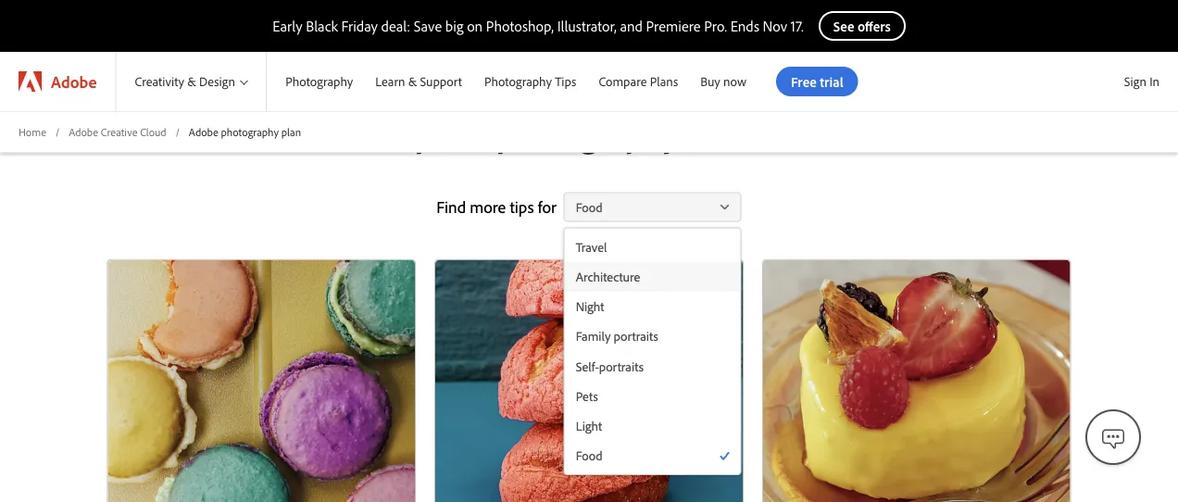 Task type: vqa. For each thing, say whether or not it's contained in the screenshot.
Photography related to Photography Tips
yes



Task type: describe. For each thing, give the bounding box(es) containing it.
explore
[[381, 113, 489, 155]]

on
[[467, 17, 483, 35]]

find more tips for
[[437, 197, 557, 217]]

creativity & design
[[135, 73, 235, 90]]

and
[[620, 17, 643, 35]]

food list box
[[565, 232, 741, 471]]

adobe for adobe
[[51, 71, 97, 92]]

compare
[[599, 73, 647, 90]]

save
[[414, 17, 442, 35]]

learn
[[375, 73, 405, 90]]

food button
[[564, 192, 742, 222]]

architecture
[[576, 269, 641, 285]]

adobe for adobe photography plan
[[189, 125, 218, 139]]

early black friday deal: save big on photoshop, illustrator, and premiere pro. ends nov 17.
[[273, 17, 804, 35]]

photography for explore
[[497, 113, 677, 155]]

ends
[[731, 17, 760, 35]]

creative
[[101, 125, 138, 139]]

compare plans link
[[588, 52, 690, 111]]

now
[[724, 73, 747, 90]]

17.
[[791, 17, 804, 35]]

adobe link
[[0, 52, 115, 111]]

home
[[19, 125, 46, 139]]

night
[[576, 298, 605, 315]]

adobe creative cloud
[[69, 125, 166, 139]]

premiere
[[646, 17, 701, 35]]

design
[[199, 73, 235, 90]]

photography link
[[267, 52, 364, 111]]

find
[[437, 197, 466, 217]]

food inside popup button
[[576, 199, 603, 215]]

big
[[446, 17, 464, 35]]

portraits for family portraits
[[614, 328, 659, 344]]

photography tips link
[[473, 52, 588, 111]]

& for creativity
[[187, 73, 196, 90]]

adobe photography plan
[[189, 125, 301, 139]]

tips
[[510, 197, 534, 217]]

photography tips
[[485, 73, 577, 90]]

in
[[1150, 73, 1160, 89]]

nov
[[763, 17, 788, 35]]

2 a link to additional content element from the left
[[436, 260, 743, 502]]

buy now
[[701, 73, 747, 90]]

portraits for self-portraits
[[599, 358, 644, 374]]



Task type: locate. For each thing, give the bounding box(es) containing it.
photoshop,
[[486, 17, 554, 35]]

1 vertical spatial food
[[576, 448, 603, 464]]

photography
[[497, 113, 677, 155], [221, 125, 279, 139]]

photography left tips
[[485, 73, 552, 90]]

photography for photography
[[286, 73, 353, 90]]

photography
[[286, 73, 353, 90], [485, 73, 552, 90]]

early
[[273, 17, 303, 35]]

1 horizontal spatial photography
[[485, 73, 552, 90]]

plans
[[650, 73, 678, 90]]

buy
[[701, 73, 721, 90]]

more
[[470, 197, 506, 217]]

compare plans
[[599, 73, 678, 90]]

1 a link to additional content element from the left
[[108, 260, 415, 502]]

adobe right cloud
[[189, 125, 218, 139]]

family portraits
[[576, 328, 659, 344]]

self-
[[576, 358, 599, 374]]

0 horizontal spatial a link to additional content element
[[108, 260, 415, 502]]

learn & support link
[[364, 52, 473, 111]]

1 photography from the left
[[286, 73, 353, 90]]

0 vertical spatial portraits
[[614, 328, 659, 344]]

pets
[[576, 388, 598, 404]]

a link to additional content element
[[108, 260, 415, 502], [436, 260, 743, 502], [763, 260, 1071, 502]]

creativity & design button
[[116, 52, 266, 111]]

1 horizontal spatial photography
[[497, 113, 677, 155]]

1 & from the left
[[187, 73, 196, 90]]

illustrator,
[[558, 17, 617, 35]]

deal:
[[381, 17, 410, 35]]

1 vertical spatial portraits
[[599, 358, 644, 374]]

buy now link
[[690, 52, 758, 111]]

portraits up self-portraits
[[614, 328, 659, 344]]

0 horizontal spatial photography
[[221, 125, 279, 139]]

sign in button
[[1121, 66, 1164, 97]]

food inside list box
[[576, 448, 603, 464]]

photography inside 'link'
[[286, 73, 353, 90]]

food
[[576, 199, 603, 215], [576, 448, 603, 464]]

family
[[576, 328, 611, 344]]

3 a link to additional content element from the left
[[763, 260, 1071, 502]]

tips
[[555, 73, 577, 90]]

photography for photography tips
[[485, 73, 552, 90]]

&
[[187, 73, 196, 90], [408, 73, 417, 90]]

home link
[[19, 124, 46, 140]]

self-portraits
[[576, 358, 644, 374]]

portraits down family portraits
[[599, 358, 644, 374]]

& for learn
[[408, 73, 417, 90]]

friday
[[342, 17, 378, 35]]

& inside dropdown button
[[187, 73, 196, 90]]

1 food from the top
[[576, 199, 603, 215]]

pro.
[[704, 17, 727, 35]]

& left design
[[187, 73, 196, 90]]

adobe creative cloud link
[[69, 124, 166, 140]]

portraits
[[614, 328, 659, 344], [599, 358, 644, 374]]

explore photography themes.
[[381, 113, 797, 155]]

photography for adobe
[[221, 125, 279, 139]]

food up travel
[[576, 199, 603, 215]]

2 & from the left
[[408, 73, 417, 90]]

2 food from the top
[[576, 448, 603, 464]]

0 horizontal spatial photography
[[286, 73, 353, 90]]

sign
[[1125, 73, 1147, 89]]

travel
[[576, 239, 607, 255]]

food down light
[[576, 448, 603, 464]]

adobe left creative
[[69, 125, 98, 139]]

0 vertical spatial food
[[576, 199, 603, 215]]

adobe up adobe creative cloud
[[51, 71, 97, 92]]

photography down the black
[[286, 73, 353, 90]]

sign in
[[1125, 73, 1160, 89]]

cloud
[[140, 125, 166, 139]]

creativity
[[135, 73, 184, 90]]

light
[[576, 418, 602, 434]]

0 horizontal spatial &
[[187, 73, 196, 90]]

2 horizontal spatial a link to additional content element
[[763, 260, 1071, 502]]

adobe
[[51, 71, 97, 92], [69, 125, 98, 139], [189, 125, 218, 139]]

1 horizontal spatial &
[[408, 73, 417, 90]]

photography left plan
[[221, 125, 279, 139]]

photography down tips
[[497, 113, 677, 155]]

& right learn
[[408, 73, 417, 90]]

adobe for adobe creative cloud
[[69, 125, 98, 139]]

support
[[420, 73, 462, 90]]

for
[[538, 197, 557, 217]]

learn & support
[[375, 73, 462, 90]]

1 horizontal spatial a link to additional content element
[[436, 260, 743, 502]]

2 photography from the left
[[485, 73, 552, 90]]

plan
[[281, 125, 301, 139]]

themes.
[[685, 113, 797, 155]]

black
[[306, 17, 338, 35]]



